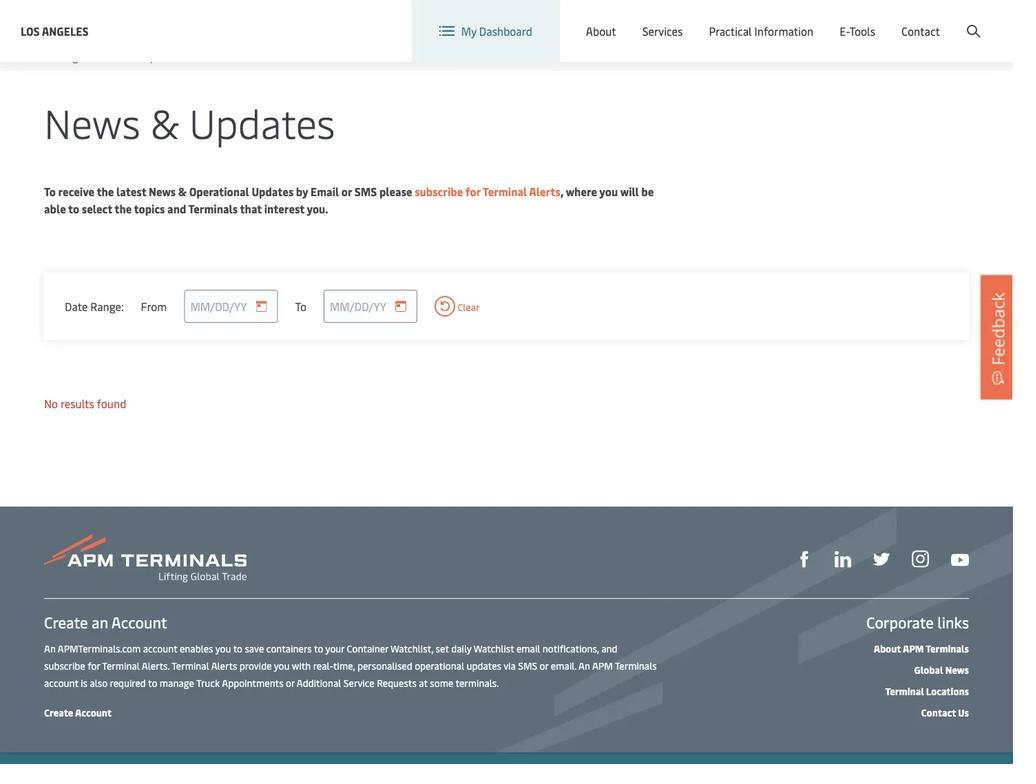 Task type: vqa. For each thing, say whether or not it's contained in the screenshot.
NOTIFICATIONS,
yes



Task type: describe. For each thing, give the bounding box(es) containing it.
will
[[620, 184, 639, 199]]

create for create account
[[44, 706, 73, 719]]

an
[[92, 612, 108, 633]]

0 horizontal spatial sms
[[355, 184, 377, 199]]

daily
[[451, 642, 472, 655]]

watchlist
[[474, 642, 514, 655]]

corporate
[[867, 612, 934, 633]]

0 vertical spatial account
[[947, 13, 987, 28]]

enables
[[180, 642, 213, 655]]

0 horizontal spatial an
[[44, 642, 56, 655]]

no results found
[[44, 396, 126, 411]]

no
[[44, 396, 58, 411]]

date range:
[[65, 299, 124, 314]]

1 vertical spatial account
[[111, 612, 167, 633]]

some
[[430, 676, 454, 690]]

terminal down enables on the bottom of the page
[[172, 659, 209, 672]]

global news
[[915, 663, 969, 676]]

found
[[97, 396, 126, 411]]

range:
[[90, 299, 124, 314]]

via
[[504, 659, 516, 672]]

feedback button
[[981, 275, 1013, 400]]

operational
[[189, 184, 249, 199]]

locations
[[926, 685, 969, 698]]

1 vertical spatial los angeles link
[[44, 51, 95, 64]]

topics
[[134, 202, 165, 216]]

provide
[[240, 659, 272, 672]]

apmt footer logo image
[[44, 535, 247, 583]]

shape link
[[796, 549, 813, 568]]

e-tools button
[[840, 0, 876, 62]]

an apmterminals.com account enables you to save containers to your container watchlist, set daily watchlist email notifications, and subscribe for terminal alerts. terminal alerts provide you with real-time, personalised operational updates via sms or email. an apm terminals account is also required to manage truck appointments or additional service requests at some terminals.
[[44, 642, 657, 690]]

results
[[61, 396, 94, 411]]

clear button
[[435, 296, 480, 317]]

los angeles > news & updates
[[44, 51, 180, 64]]

with
[[292, 659, 311, 672]]

From text field
[[184, 290, 278, 323]]

to inside the , where you will be able to select the topics and terminals that interest you.
[[68, 202, 79, 216]]

time,
[[333, 659, 355, 672]]

global for global news
[[915, 663, 944, 676]]

linkedin image
[[835, 551, 851, 568]]

instagram link
[[912, 549, 929, 568]]

1 horizontal spatial or
[[342, 184, 352, 199]]

switch location button
[[604, 13, 704, 28]]

for inside an apmterminals.com account enables you to save containers to your container watchlist, set daily watchlist email notifications, and subscribe for terminal alerts. terminal alerts provide you with real-time, personalised operational updates via sms or email. an apm terminals account is also required to manage truck appointments or additional service requests at some terminals.
[[88, 659, 100, 672]]

about for about
[[586, 24, 616, 38]]

please
[[380, 184, 412, 199]]

updates
[[467, 659, 502, 672]]

select
[[82, 202, 112, 216]]

0 vertical spatial los angeles link
[[21, 22, 89, 40]]

save
[[245, 642, 264, 655]]

1 horizontal spatial alerts
[[529, 184, 561, 199]]

0 vertical spatial updates
[[144, 51, 180, 64]]

article listing 2 image
[[0, 0, 1013, 45]]

operational
[[415, 659, 464, 672]]

you inside the , where you will be able to select the topics and terminals that interest you.
[[600, 184, 618, 199]]

to for to receive the latest news & operational updates by email or sms please subscribe for terminal alerts
[[44, 184, 56, 199]]

los for los angeles > news & updates
[[44, 51, 59, 64]]

2 vertical spatial updates
[[252, 184, 294, 199]]

receive
[[58, 184, 94, 199]]

at
[[419, 676, 428, 690]]

news down '>'
[[44, 95, 140, 149]]

login / create account
[[876, 13, 987, 28]]

also
[[90, 676, 108, 690]]

to left your
[[314, 642, 323, 655]]

appointments
[[222, 676, 284, 690]]

create account
[[44, 706, 112, 719]]

that
[[240, 202, 262, 216]]

clear
[[455, 301, 480, 314]]

tools
[[850, 24, 876, 38]]

e-
[[840, 24, 850, 38]]

angeles for los angeles > news & updates
[[61, 51, 95, 64]]

location
[[661, 13, 704, 28]]

links
[[938, 612, 969, 633]]

menu
[[782, 13, 810, 28]]

about apm terminals
[[874, 642, 969, 655]]

create an account
[[44, 612, 167, 633]]

email
[[311, 184, 339, 199]]

/
[[905, 13, 910, 28]]

2 vertical spatial you
[[274, 659, 290, 672]]

e-tools
[[840, 24, 876, 38]]

, where you will be able to select the topics and terminals that interest you.
[[44, 184, 654, 216]]

youtube image
[[951, 554, 969, 567]]

global menu
[[748, 13, 810, 28]]

personalised
[[357, 659, 412, 672]]

terminals.
[[456, 676, 499, 690]]

0 vertical spatial the
[[97, 184, 114, 199]]

watchlist,
[[391, 642, 433, 655]]

1 vertical spatial terminals
[[926, 642, 969, 655]]

my
[[461, 24, 477, 38]]

>
[[101, 51, 106, 64]]

To text field
[[324, 290, 417, 323]]

2 horizontal spatial or
[[540, 659, 549, 672]]

0 horizontal spatial or
[[286, 676, 295, 690]]

global menu button
[[717, 0, 824, 41]]

subscribe for terminal alerts link
[[415, 184, 561, 199]]

contact button
[[902, 0, 940, 62]]

switch location
[[626, 13, 704, 28]]

is
[[81, 676, 87, 690]]

services button
[[643, 0, 683, 62]]

where
[[566, 184, 597, 199]]

terminal left the ,
[[483, 184, 527, 199]]

terminal locations
[[885, 685, 969, 698]]

my dashboard button
[[439, 0, 532, 62]]

date
[[65, 299, 88, 314]]

los for los angeles
[[21, 23, 40, 38]]

news & updates
[[44, 95, 335, 149]]



Task type: locate. For each thing, give the bounding box(es) containing it.
2 vertical spatial account
[[75, 706, 112, 719]]

0 vertical spatial or
[[342, 184, 352, 199]]

1 vertical spatial angeles
[[61, 51, 95, 64]]

terminal
[[483, 184, 527, 199], [102, 659, 140, 672], [172, 659, 209, 672], [885, 685, 924, 698]]

1 vertical spatial an
[[579, 659, 590, 672]]

1 horizontal spatial apm
[[903, 642, 924, 655]]

0 horizontal spatial for
[[88, 659, 100, 672]]

feedback
[[987, 293, 1009, 366]]

you.
[[307, 202, 328, 216]]

0 vertical spatial and
[[167, 202, 186, 216]]

los angeles link
[[21, 22, 89, 40], [44, 51, 95, 64]]

for
[[466, 184, 481, 199], [88, 659, 100, 672]]

twitter image
[[874, 551, 890, 568]]

angeles up 'los angeles > news & updates'
[[42, 23, 89, 38]]

0 horizontal spatial terminals
[[188, 202, 238, 216]]

by
[[296, 184, 308, 199]]

contact for contact
[[902, 24, 940, 38]]

0 horizontal spatial subscribe
[[44, 659, 85, 672]]

interest
[[264, 202, 305, 216]]

1 vertical spatial to
[[295, 299, 307, 314]]

and right notifications,
[[602, 642, 618, 655]]

subscribe up is
[[44, 659, 85, 672]]

the inside the , where you will be able to select the topics and terminals that interest you.
[[115, 202, 132, 216]]

1 horizontal spatial an
[[579, 659, 590, 672]]

subscribe inside an apmterminals.com account enables you to save containers to your container watchlist, set daily watchlist email notifications, and subscribe for terminal alerts. terminal alerts provide you with real-time, personalised operational updates via sms or email. an apm terminals account is also required to manage truck appointments or additional service requests at some terminals.
[[44, 659, 85, 672]]

about down corporate
[[874, 642, 901, 655]]

0 vertical spatial contact
[[902, 24, 940, 38]]

1 horizontal spatial and
[[602, 642, 618, 655]]

your
[[325, 642, 345, 655]]

0 vertical spatial alerts
[[529, 184, 561, 199]]

and inside an apmterminals.com account enables you to save containers to your container watchlist, set daily watchlist email notifications, and subscribe for terminal alerts. terminal alerts provide you with real-time, personalised operational updates via sms or email. an apm terminals account is also required to manage truck appointments or additional service requests at some terminals.
[[602, 642, 618, 655]]

sms left please
[[355, 184, 377, 199]]

information
[[755, 24, 814, 38]]

0 vertical spatial an
[[44, 642, 56, 655]]

terminal locations link
[[885, 685, 969, 698]]

linkedin__x28_alt_x29__3_ link
[[835, 549, 851, 568]]

you tube link
[[951, 550, 969, 567]]

sms inside an apmterminals.com account enables you to save containers to your container watchlist, set daily watchlist email notifications, and subscribe for terminal alerts. terminal alerts provide you with real-time, personalised operational updates via sms or email. an apm terminals account is also required to manage truck appointments or additional service requests at some terminals.
[[518, 659, 537, 672]]

account down also
[[75, 706, 112, 719]]

1 horizontal spatial los
[[44, 51, 59, 64]]

0 horizontal spatial you
[[215, 642, 231, 655]]

the down latest
[[115, 202, 132, 216]]

contact us
[[921, 706, 969, 719]]

manage
[[160, 676, 194, 690]]

global inside button
[[748, 13, 779, 28]]

you left 'will' at the right top of the page
[[600, 184, 618, 199]]

subscribe right please
[[415, 184, 463, 199]]

email.
[[551, 659, 577, 672]]

0 vertical spatial subscribe
[[415, 184, 463, 199]]

angeles for los angeles
[[42, 23, 89, 38]]

0 horizontal spatial about
[[586, 24, 616, 38]]

alerts up truck
[[211, 659, 237, 672]]

0 vertical spatial you
[[600, 184, 618, 199]]

0 vertical spatial los
[[21, 23, 40, 38]]

angeles left '>'
[[61, 51, 95, 64]]

be
[[642, 184, 654, 199]]

0 horizontal spatial alerts
[[211, 659, 237, 672]]

contact
[[902, 24, 940, 38], [921, 706, 956, 719]]

sms down email
[[518, 659, 537, 672]]

2 horizontal spatial you
[[600, 184, 618, 199]]

create for create an account
[[44, 612, 88, 633]]

you right enables on the bottom of the page
[[215, 642, 231, 655]]

requests
[[377, 676, 417, 690]]

1 horizontal spatial sms
[[518, 659, 537, 672]]

to receive the latest news & operational updates by email or sms please subscribe for terminal alerts
[[44, 184, 561, 199]]

1 horizontal spatial for
[[466, 184, 481, 199]]

1 horizontal spatial you
[[274, 659, 290, 672]]

1 horizontal spatial subscribe
[[415, 184, 463, 199]]

corporate links
[[867, 612, 969, 633]]

account right an
[[111, 612, 167, 633]]

0 vertical spatial terminals
[[188, 202, 238, 216]]

or
[[342, 184, 352, 199], [540, 659, 549, 672], [286, 676, 295, 690]]

you down containers
[[274, 659, 290, 672]]

to for to
[[295, 299, 307, 314]]

terminal down 'global news' link
[[885, 685, 924, 698]]

1 horizontal spatial terminals
[[615, 659, 657, 672]]

los
[[21, 23, 40, 38], [44, 51, 59, 64]]

global
[[748, 13, 779, 28], [915, 663, 944, 676]]

account
[[947, 13, 987, 28], [111, 612, 167, 633], [75, 706, 112, 719]]

2 vertical spatial create
[[44, 706, 73, 719]]

practical
[[709, 24, 752, 38]]

los angeles
[[21, 23, 89, 38]]

1 vertical spatial the
[[115, 202, 132, 216]]

0 horizontal spatial and
[[167, 202, 186, 216]]

1 vertical spatial los
[[44, 51, 59, 64]]

0 horizontal spatial to
[[44, 184, 56, 199]]

1 vertical spatial account
[[44, 676, 78, 690]]

able
[[44, 202, 66, 216]]

about left switch
[[586, 24, 616, 38]]

0 vertical spatial create
[[912, 13, 944, 28]]

0 horizontal spatial the
[[97, 184, 114, 199]]

1 vertical spatial you
[[215, 642, 231, 655]]

truck
[[196, 676, 220, 690]]

services
[[643, 24, 683, 38]]

container
[[347, 642, 388, 655]]

create
[[912, 13, 944, 28], [44, 612, 88, 633], [44, 706, 73, 719]]

2 vertical spatial &
[[178, 184, 187, 199]]

&
[[134, 51, 141, 64], [151, 95, 179, 149], [178, 184, 187, 199]]

alerts
[[529, 184, 561, 199], [211, 659, 237, 672]]

practical information
[[709, 24, 814, 38]]

contact for contact us
[[921, 706, 956, 719]]

los angeles link up 'los angeles > news & updates'
[[21, 22, 89, 40]]

apm down notifications,
[[592, 659, 613, 672]]

1 vertical spatial subscribe
[[44, 659, 85, 672]]

0 horizontal spatial global
[[748, 13, 779, 28]]

notifications,
[[543, 642, 599, 655]]

contact us link
[[921, 706, 969, 719]]

1 vertical spatial &
[[151, 95, 179, 149]]

,
[[561, 184, 564, 199]]

1 vertical spatial apm
[[592, 659, 613, 672]]

account left is
[[44, 676, 78, 690]]

account right the contact popup button
[[947, 13, 987, 28]]

0 horizontal spatial apm
[[592, 659, 613, 672]]

1 vertical spatial sms
[[518, 659, 537, 672]]

global for global menu
[[748, 13, 779, 28]]

1 horizontal spatial to
[[295, 299, 307, 314]]

and right topics
[[167, 202, 186, 216]]

and inside the , where you will be able to select the topics and terminals that interest you.
[[167, 202, 186, 216]]

1 horizontal spatial account
[[143, 642, 177, 655]]

login / create account link
[[850, 0, 987, 41]]

0 vertical spatial account
[[143, 642, 177, 655]]

1 vertical spatial about
[[874, 642, 901, 655]]

angeles
[[42, 23, 89, 38], [61, 51, 95, 64]]

1 vertical spatial global
[[915, 663, 944, 676]]

0 vertical spatial for
[[466, 184, 481, 199]]

instagram image
[[912, 551, 929, 568]]

create account link
[[44, 706, 112, 719]]

0 horizontal spatial los
[[21, 23, 40, 38]]

about for about apm terminals
[[874, 642, 901, 655]]

1 vertical spatial updates
[[189, 95, 335, 149]]

to down receive
[[68, 202, 79, 216]]

0 vertical spatial about
[[586, 24, 616, 38]]

terminals
[[188, 202, 238, 216], [926, 642, 969, 655], [615, 659, 657, 672]]

apm down corporate links
[[903, 642, 924, 655]]

apm
[[903, 642, 924, 655], [592, 659, 613, 672]]

fill 44 link
[[874, 549, 890, 568]]

and
[[167, 202, 186, 216], [602, 642, 618, 655]]

required
[[110, 676, 146, 690]]

alerts inside an apmterminals.com account enables you to save containers to your container watchlist, set daily watchlist email notifications, and subscribe for terminal alerts. terminal alerts provide you with real-time, personalised operational updates via sms or email. an apm terminals account is also required to manage truck appointments or additional service requests at some terminals.
[[211, 659, 237, 672]]

1 vertical spatial for
[[88, 659, 100, 672]]

2 horizontal spatial terminals
[[926, 642, 969, 655]]

an right email.
[[579, 659, 590, 672]]

0 vertical spatial sms
[[355, 184, 377, 199]]

news up topics
[[149, 184, 176, 199]]

real-
[[313, 659, 333, 672]]

terminal up required
[[102, 659, 140, 672]]

1 horizontal spatial global
[[915, 663, 944, 676]]

email
[[517, 642, 540, 655]]

subscribe
[[415, 184, 463, 199], [44, 659, 85, 672]]

los angeles link down los angeles
[[44, 51, 95, 64]]

1 vertical spatial or
[[540, 659, 549, 672]]

terminals inside an apmterminals.com account enables you to save containers to your container watchlist, set daily watchlist email notifications, and subscribe for terminal alerts. terminal alerts provide you with real-time, personalised operational updates via sms or email. an apm terminals account is also required to manage truck appointments or additional service requests at some terminals.
[[615, 659, 657, 672]]

to left save
[[233, 642, 243, 655]]

0 vertical spatial apm
[[903, 642, 924, 655]]

1 vertical spatial and
[[602, 642, 618, 655]]

an
[[44, 642, 56, 655], [579, 659, 590, 672]]

1 vertical spatial alerts
[[211, 659, 237, 672]]

terminals inside the , where you will be able to select the topics and terminals that interest you.
[[188, 202, 238, 216]]

1 horizontal spatial about
[[874, 642, 901, 655]]

1 vertical spatial contact
[[921, 706, 956, 719]]

about apm terminals link
[[874, 642, 969, 655]]

news up locations
[[946, 663, 969, 676]]

set
[[436, 642, 449, 655]]

my dashboard
[[461, 24, 532, 38]]

us
[[958, 706, 969, 719]]

0 vertical spatial &
[[134, 51, 141, 64]]

the
[[97, 184, 114, 199], [115, 202, 132, 216]]

alerts.
[[142, 659, 170, 672]]

an left apmterminals.com
[[44, 642, 56, 655]]

alerts left the where in the right top of the page
[[529, 184, 561, 199]]

from
[[141, 299, 167, 314]]

1 vertical spatial create
[[44, 612, 88, 633]]

to down alerts.
[[148, 676, 157, 690]]

service
[[344, 676, 375, 690]]

1 horizontal spatial the
[[115, 202, 132, 216]]

the up select
[[97, 184, 114, 199]]

latest
[[116, 184, 146, 199]]

login
[[876, 13, 903, 28]]

or right email
[[342, 184, 352, 199]]

additional
[[297, 676, 341, 690]]

news right '>'
[[109, 51, 132, 64]]

apm inside an apmterminals.com account enables you to save containers to your container watchlist, set daily watchlist email notifications, and subscribe for terminal alerts. terminal alerts provide you with real-time, personalised operational updates via sms or email. an apm terminals account is also required to manage truck appointments or additional service requests at some terminals.
[[592, 659, 613, 672]]

2 vertical spatial terminals
[[615, 659, 657, 672]]

dashboard
[[479, 24, 532, 38]]

0 horizontal spatial account
[[44, 676, 78, 690]]

0 vertical spatial angeles
[[42, 23, 89, 38]]

or down with
[[286, 676, 295, 690]]

apmterminals.com
[[58, 642, 141, 655]]

news
[[109, 51, 132, 64], [44, 95, 140, 149], [149, 184, 176, 199], [946, 663, 969, 676]]

0 vertical spatial global
[[748, 13, 779, 28]]

facebook image
[[796, 551, 813, 568]]

2 vertical spatial or
[[286, 676, 295, 690]]

0 vertical spatial to
[[44, 184, 56, 199]]

updates
[[144, 51, 180, 64], [189, 95, 335, 149], [252, 184, 294, 199]]

account up alerts.
[[143, 642, 177, 655]]

about button
[[586, 0, 616, 62]]

or left email.
[[540, 659, 549, 672]]

Page number field
[[905, 457, 927, 479]]



